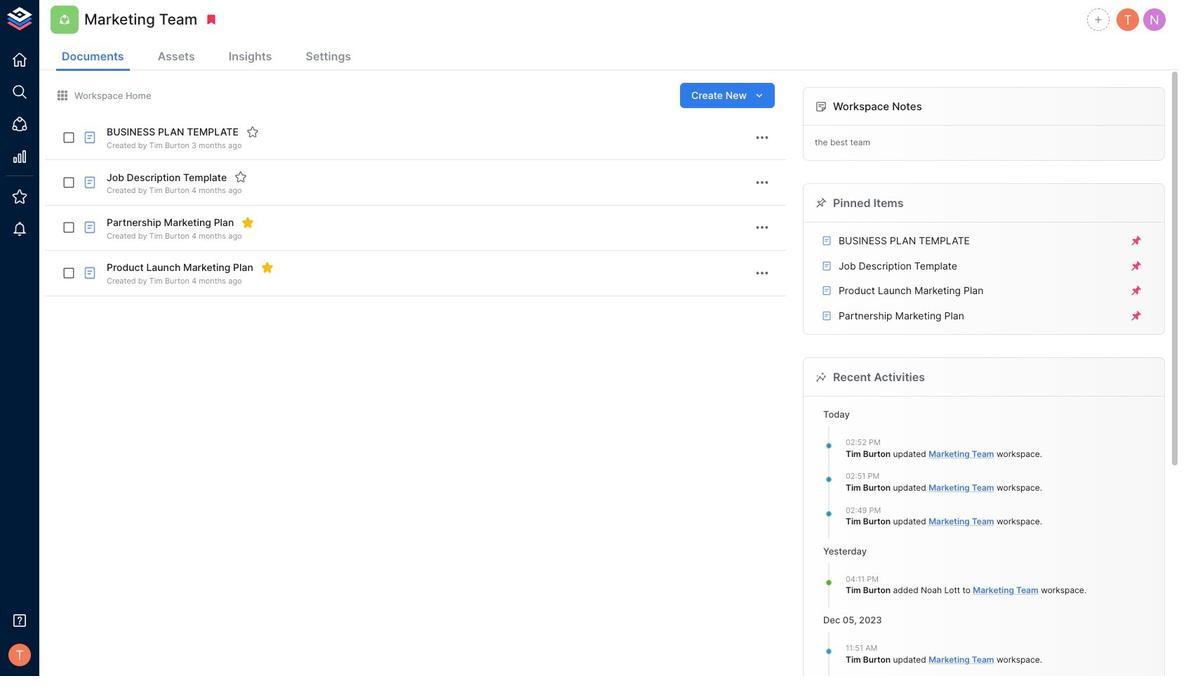 Task type: locate. For each thing, give the bounding box(es) containing it.
unpin image
[[1130, 284, 1143, 297]]

unpin image
[[1130, 235, 1143, 247], [1130, 260, 1143, 272], [1130, 309, 1143, 322]]

favorite image
[[246, 126, 259, 138], [235, 171, 247, 184]]

0 vertical spatial unpin image
[[1130, 235, 1143, 247]]

2 vertical spatial unpin image
[[1130, 309, 1143, 322]]

1 vertical spatial unpin image
[[1130, 260, 1143, 272]]



Task type: describe. For each thing, give the bounding box(es) containing it.
3 unpin image from the top
[[1130, 309, 1143, 322]]

1 unpin image from the top
[[1130, 235, 1143, 247]]

0 vertical spatial favorite image
[[246, 126, 259, 138]]

remove bookmark image
[[205, 13, 218, 26]]

remove favorite image
[[261, 261, 274, 274]]

remove favorite image
[[242, 216, 254, 229]]

2 unpin image from the top
[[1130, 260, 1143, 272]]

1 vertical spatial favorite image
[[235, 171, 247, 184]]



Task type: vqa. For each thing, say whether or not it's contained in the screenshot.
3rd Unpin icon
yes



